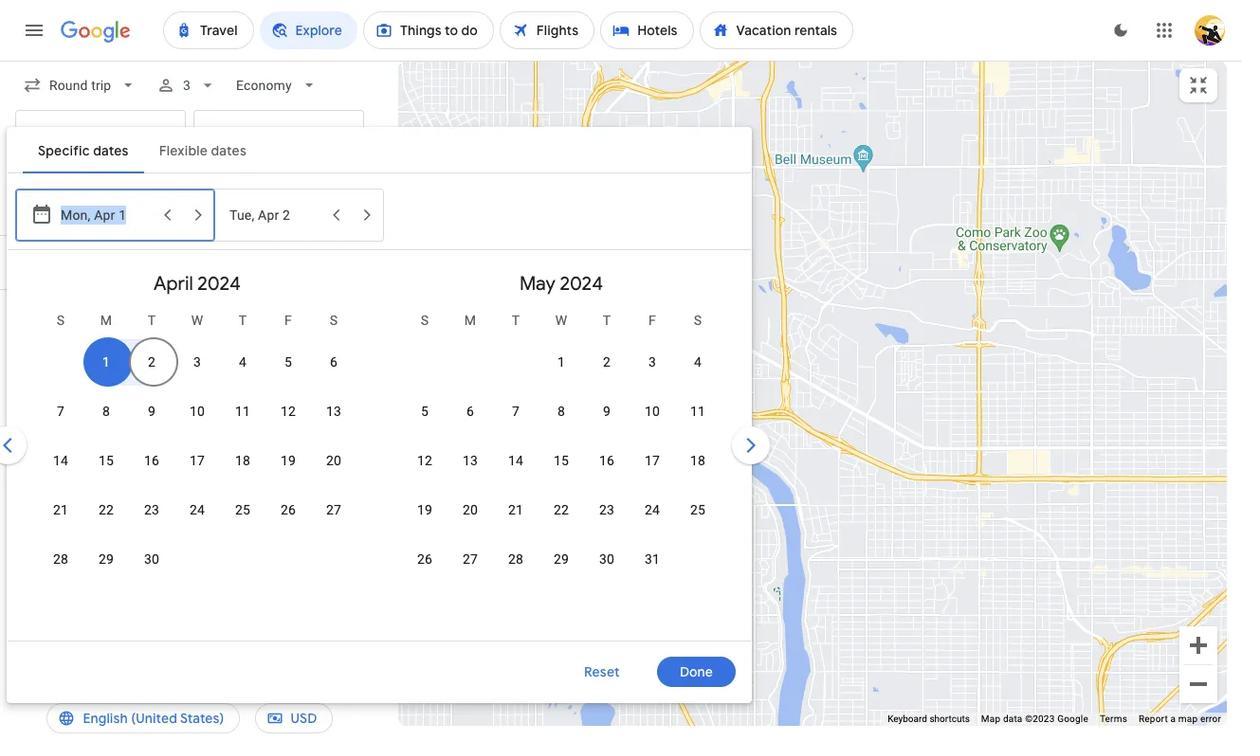Task type: locate. For each thing, give the bounding box(es) containing it.
2 28 button from the left
[[493, 537, 539, 582]]

0 vertical spatial 5
[[284, 355, 292, 370]]

1 8 button from the left
[[83, 389, 129, 434]]

about left these
[[237, 306, 269, 320]]

0 vertical spatial $752
[[395, 242, 425, 259]]

20 button
[[311, 438, 357, 484], [448, 487, 493, 533]]

1 horizontal spatial 6
[[467, 404, 474, 419]]

None field
[[15, 68, 145, 102], [229, 68, 326, 102], [15, 68, 145, 102], [229, 68, 326, 102]]

1 horizontal spatial 5
[[421, 404, 429, 419]]

1
[[102, 355, 110, 370], [558, 355, 565, 370], [166, 369, 174, 384]]

15 button right "sun, apr 14" element
[[83, 438, 129, 484]]

differ
[[192, 630, 224, 645]]

previous image
[[0, 423, 30, 468]]

18 inside april 2024 row group
[[235, 453, 250, 468]]

f for may 2024
[[649, 313, 656, 328]]

22
[[99, 503, 114, 518], [554, 503, 569, 518]]

17 inside april 2024 row group
[[190, 453, 205, 468]]

7 inside 'may 2024' row group
[[512, 404, 520, 419]]

14 inside 'may 2024' row group
[[508, 453, 523, 468]]

1 horizontal spatial 3 button
[[630, 339, 675, 385]]

1 28 from the left
[[53, 552, 68, 567]]

16 for tue, apr 16 element
[[144, 453, 159, 468]]

6 for sat, apr 6 element
[[330, 355, 338, 370]]

14 button
[[38, 438, 83, 484], [493, 438, 539, 484]]

26 right thu, apr 25 element
[[281, 503, 296, 518]]

fri, may 31 element
[[645, 550, 660, 569]]

28 button right mon, may 27 element
[[493, 537, 539, 582]]

11 inside april 2024 row group
[[235, 404, 250, 419]]

2 f from the left
[[649, 313, 656, 328]]

mon, apr 29 element
[[99, 550, 114, 569]]

4 right fri, may 3 element in the right of the page
[[694, 355, 702, 370]]

15
[[99, 453, 114, 468], [554, 453, 569, 468]]

1 horizontal spatial 19 button
[[402, 487, 448, 533]]

752 US dollars text field
[[395, 242, 425, 259]]

fri, apr 5 element
[[284, 353, 292, 372]]

1 2 button from the left
[[129, 339, 174, 385]]

1 horizontal spatial $752
[[395, 242, 425, 259]]

5 inside april 2024 row group
[[284, 355, 292, 370]]

26 inside 'may 2024' row group
[[417, 552, 432, 567]]

english (united states) button
[[47, 696, 239, 742]]

change appearance image
[[1098, 8, 1144, 53]]

1 2024 from the left
[[198, 272, 241, 296]]

26 left mon, may 27 element
[[417, 552, 432, 567]]

13 right sun, may 12 element
[[463, 453, 478, 468]]

1 21 button from the left
[[38, 487, 83, 533]]

30 right the wed, may 29 element
[[599, 552, 615, 567]]

18 inside 'may 2024' row group
[[690, 453, 706, 468]]

5 right min
[[284, 355, 292, 370]]

1 25 button from the left
[[220, 487, 266, 533]]

s up sat, apr 6 element
[[330, 313, 338, 328]]

18 for thu, apr 18 element
[[235, 453, 250, 468]]

21 inside 'may 2024' row group
[[508, 503, 523, 518]]

19 right thu, apr 18 element
[[281, 453, 296, 468]]

13 button right sun, may 12 element
[[448, 438, 493, 484]]

2 15 from the left
[[554, 453, 569, 468]]

fri, may 24 element
[[645, 501, 660, 520]]

1 horizontal spatial 24
[[645, 503, 660, 518]]

14
[[53, 453, 68, 468], [508, 453, 523, 468]]

27 right sun, may 26 'element'
[[463, 552, 478, 567]]

1 horizontal spatial 7
[[512, 404, 520, 419]]

21 button
[[38, 487, 83, 533], [493, 487, 539, 533]]

1 horizontal spatial 13
[[463, 453, 478, 468]]

m inside april 2024 row group
[[100, 313, 112, 328]]

7 inside april 2024 row group
[[57, 404, 65, 419]]

8 button
[[83, 389, 129, 434], [539, 389, 584, 434]]

mon, may 27 element
[[463, 550, 478, 569]]

tue, may 14 element
[[508, 451, 523, 470]]

22 for wed, may 22 element
[[554, 503, 569, 518]]

8 left tue, apr 9 element
[[102, 404, 110, 419]]

30 button
[[129, 537, 174, 582], [584, 537, 630, 582]]

currencies up to
[[96, 630, 159, 645]]

1 8 from the left
[[102, 404, 110, 419]]

7 button
[[38, 389, 83, 434], [493, 389, 539, 434]]

6 right fri, apr 5 element at left
[[330, 355, 338, 370]]

17
[[190, 453, 205, 468], [645, 453, 660, 468]]

tue, may 28 element
[[508, 550, 523, 569]]

10 button left sat, may 11 element
[[630, 389, 675, 434]]

1 horizontal spatial 12
[[417, 453, 432, 468]]

1 vertical spatial 6
[[467, 404, 474, 419]]

w inside 'may 2024' row group
[[555, 313, 567, 328]]

sat, apr 13 element
[[326, 402, 341, 421]]

28 for tue, may 28 element
[[508, 552, 523, 567]]

1 vertical spatial 13 button
[[448, 438, 493, 484]]

30 inside 'may 2024' row group
[[599, 552, 615, 567]]

s down 752 us dollars text box
[[421, 313, 429, 328]]

2 8 button from the left
[[539, 389, 584, 434]]

1 horizontal spatial 17 button
[[630, 438, 675, 484]]

thu, may 9 element
[[603, 402, 611, 421]]

3 button inside 'may 2024' row group
[[630, 339, 675, 385]]

28 for sun, apr 28 element
[[53, 552, 68, 567]]

2024
[[198, 272, 241, 296], [560, 272, 603, 296]]

s up sat, may 4 element
[[694, 313, 702, 328]]

1 horizontal spatial 23
[[599, 503, 615, 518]]

11 button
[[220, 389, 266, 434], [675, 389, 721, 434]]

3 inside april 2024 row group
[[193, 355, 201, 370]]

t up 'thu, apr 4' element
[[239, 313, 247, 328]]

0 horizontal spatial 25 button
[[220, 487, 266, 533]]

f
[[284, 313, 292, 328], [649, 313, 656, 328]]

(united
[[131, 710, 177, 727]]

18 button right fri, may 17 element
[[675, 438, 721, 484]]

27 button
[[311, 487, 357, 533], [448, 537, 493, 582]]

sun, may 26 element
[[417, 550, 432, 569]]

0 horizontal spatial 27
[[326, 503, 341, 518]]

8 for wed, may 8 element
[[558, 404, 565, 419]]

2 9 button from the left
[[584, 389, 630, 434]]

22 button left thu, may 23 'element'
[[539, 487, 584, 533]]

wed, may 8 element
[[558, 402, 565, 421]]

1 14 button from the left
[[38, 438, 83, 484]]

f for april 2024
[[284, 313, 292, 328]]

6 inside april 2024 row group
[[330, 355, 338, 370]]

24 inside april 2024 row group
[[190, 503, 205, 518]]

f left results on the left of the page
[[284, 313, 292, 328]]

row containing 14
[[38, 436, 357, 485]]

10 button
[[174, 389, 220, 434], [630, 389, 675, 434]]

0 horizontal spatial 19 button
[[266, 438, 311, 484]]

29 button left thu, may 30 element
[[539, 537, 584, 582]]

fri, apr 19 element
[[281, 451, 296, 470]]

about inside about link
[[50, 561, 86, 577]]

row containing 5
[[402, 387, 721, 436]]

1 horizontal spatial 11
[[690, 404, 706, 419]]

24 button
[[174, 487, 220, 533], [630, 487, 675, 533]]

17 right thu, may 16 element
[[645, 453, 660, 468]]

tue, apr 9 element
[[148, 402, 156, 421]]

6 button
[[311, 339, 357, 385], [448, 389, 493, 434]]

17 button
[[174, 438, 220, 484], [630, 438, 675, 484]]

9 inside april 2024 row group
[[148, 404, 156, 419]]

0 horizontal spatial 10
[[190, 404, 205, 419]]

1 vertical spatial 26
[[417, 552, 432, 567]]

w
[[191, 313, 203, 328], [555, 313, 567, 328]]

2 right wed, may 1 element
[[603, 355, 611, 370]]

thu, apr 4 element
[[239, 353, 247, 372]]

1 horizontal spatial f
[[649, 313, 656, 328]]

16 button
[[129, 438, 174, 484], [584, 438, 630, 484]]

26 for fri, apr 26 element
[[281, 503, 296, 518]]

27 inside april 2024 row group
[[326, 503, 341, 518]]

1 vertical spatial 12 button
[[402, 438, 448, 484]]

16 button right wed, may 15 element
[[584, 438, 630, 484]]

0 horizontal spatial $752
[[318, 414, 348, 431]]

25
[[235, 503, 250, 518], [690, 503, 706, 518]]

1 14 from the left
[[53, 453, 68, 468]]

0 horizontal spatial 11
[[235, 404, 250, 419]]

0 horizontal spatial 5 button
[[266, 339, 311, 385]]

about
[[237, 306, 269, 320], [50, 561, 86, 577]]

0 horizontal spatial 22
[[99, 503, 114, 518]]

5 inside 'may 2024' row group
[[421, 404, 429, 419]]

about link
[[40, 554, 96, 584]]

13 inside 'may 2024' row group
[[463, 453, 478, 468]]

2 18 button from the left
[[675, 438, 721, 484]]

12 for sun, may 12 element
[[417, 453, 432, 468]]

1 23 from the left
[[144, 503, 159, 518]]

12 button down min
[[266, 389, 311, 434]]

1 16 from the left
[[144, 453, 159, 468]]

12 left mon, may 13 element
[[417, 453, 432, 468]]

1 horizontal spatial 4
[[694, 355, 702, 370]]

28 inside 'may 2024' row group
[[508, 552, 523, 567]]

10 for fri, may 10 element
[[645, 404, 660, 419]]

0 vertical spatial 12
[[281, 404, 296, 419]]

1 button for april
[[83, 339, 129, 385]]

2 7 from the left
[[512, 404, 520, 419]]

1 horizontal spatial 10 button
[[630, 389, 675, 434]]

28 button left mon, apr 29 element
[[38, 537, 83, 582]]

17 inside 'may 2024' row group
[[645, 453, 660, 468]]

2 25 button from the left
[[675, 487, 721, 533]]

grid
[[15, 258, 743, 652]]

2 22 from the left
[[554, 503, 569, 518]]

10 button down stop
[[174, 389, 220, 434]]

0 vertical spatial 26 button
[[266, 487, 311, 533]]

3 button for april 2024
[[174, 339, 220, 385]]

19 inside april 2024 row group
[[281, 453, 296, 468]]

0 horizontal spatial 18
[[235, 453, 250, 468]]

29 button right sun, apr 28 element
[[83, 537, 129, 582]]

16 inside april 2024 row group
[[144, 453, 159, 468]]

1 left thu, may 2 element
[[558, 355, 565, 370]]

1 button left tue, apr 2, return date. element
[[83, 339, 129, 385]]

states)
[[180, 710, 224, 727]]

map data ©2023 google
[[981, 714, 1088, 725]]

1 w from the left
[[191, 313, 203, 328]]

2 22 button from the left
[[539, 487, 584, 533]]

17 for wed, apr 17 element
[[190, 453, 205, 468]]

11 inside 'may 2024' row group
[[690, 404, 706, 419]]

2024 for may 2024
[[560, 272, 603, 296]]

15 button
[[83, 438, 129, 484], [539, 438, 584, 484]]

13 for mon, may 13 element
[[463, 453, 478, 468]]

8 inside april 2024 row group
[[102, 404, 110, 419]]

results
[[304, 306, 340, 320]]

2 28 from the left
[[508, 552, 523, 567]]

1 horizontal spatial 26 button
[[402, 537, 448, 582]]

1 11 button from the left
[[220, 389, 266, 434]]

1 22 from the left
[[99, 503, 114, 518]]

2 1 button from the left
[[539, 339, 584, 385]]

9
[[148, 404, 156, 419], [603, 404, 611, 419]]

wed, may 15 element
[[554, 451, 569, 470]]

25 button left fri, apr 26 element
[[220, 487, 266, 533]]

done button
[[657, 657, 736, 687]]

23 button right wed, may 22 element
[[584, 487, 630, 533]]

1 horizontal spatial 19
[[417, 503, 432, 518]]

1 inside 'may 2024' row group
[[558, 355, 565, 370]]

16
[[144, 453, 159, 468], [599, 453, 615, 468]]

w for april
[[191, 313, 203, 328]]

0 vertical spatial 6
[[330, 355, 338, 370]]

7 left the mon, apr 8 element
[[57, 404, 65, 419]]

fri, may 10 element
[[645, 402, 660, 421]]

10 down stop
[[190, 404, 205, 419]]

1 4 from the left
[[239, 355, 247, 370]]

s
[[57, 313, 65, 328], [330, 313, 338, 328], [421, 313, 429, 328], [694, 313, 702, 328]]

1 1 button from the left
[[83, 339, 129, 385]]

13 right the fri, apr 12 element
[[326, 404, 341, 419]]

mon, may 20 element
[[463, 501, 478, 520]]

22 button
[[83, 487, 129, 533], [539, 487, 584, 533]]

3 for may
[[649, 355, 656, 370]]

0 horizontal spatial 4 button
[[220, 339, 266, 385]]

sun, apr 21 element
[[53, 501, 68, 520]]

18 button inside 'may 2024' row group
[[675, 438, 721, 484]]

19 button right thu, apr 18 element
[[266, 438, 311, 484]]

3 button left sat, may 4 element
[[630, 339, 675, 385]]

thu, may 23 element
[[599, 501, 615, 520]]

4 button for may 2024
[[675, 339, 721, 385]]

1 currencies from the left
[[96, 630, 159, 645]]

9 left fri, may 10 element
[[603, 404, 611, 419]]

currencies
[[96, 630, 159, 645], [283, 630, 346, 645]]

25 inside 'may 2024' row group
[[690, 503, 706, 518]]

1 stop
[[166, 369, 204, 384]]

0 horizontal spatial 28 button
[[38, 537, 83, 582]]

19 inside 'may 2024' row group
[[417, 503, 432, 518]]

28 inside april 2024 row group
[[53, 552, 68, 567]]

1 horizontal spatial 20
[[463, 503, 478, 518]]

3 button
[[174, 339, 220, 385], [630, 339, 675, 385]]

1 vertical spatial 5
[[421, 404, 429, 419]]

1 horizontal spatial 1 button
[[539, 339, 584, 385]]

10 left sat, may 11 element
[[645, 404, 660, 419]]

23 right mon, apr 22 element
[[144, 503, 159, 518]]

13 button
[[311, 389, 357, 434], [448, 438, 493, 484]]

0 horizontal spatial currencies
[[96, 630, 159, 645]]

0 vertical spatial 20
[[326, 453, 341, 468]]

15 for wed, may 15 element
[[554, 453, 569, 468]]

0 horizontal spatial 4
[[239, 355, 247, 370]]

19
[[281, 453, 296, 468], [417, 503, 432, 518]]

1 9 from the left
[[148, 404, 156, 419]]

8 inside 'may 2024' row group
[[558, 404, 565, 419]]

9 for tue, apr 9 element
[[148, 404, 156, 419]]

22 left thu, may 23 'element'
[[554, 503, 569, 518]]

0 horizontal spatial 24 button
[[174, 487, 220, 533]]

3 inside popup button
[[183, 78, 191, 93]]

1 button for may
[[539, 339, 584, 385]]

f inside april 2024 row group
[[284, 313, 292, 328]]

3 button
[[149, 63, 225, 108]]

30 for tue, apr 30 element
[[144, 552, 159, 567]]

0 vertical spatial 12 button
[[266, 389, 311, 434]]

24 inside 'may 2024' row group
[[645, 503, 660, 518]]

16 for thu, may 16 element
[[599, 453, 615, 468]]

1 vertical spatial 27 button
[[448, 537, 493, 582]]

12 down min
[[281, 404, 296, 419]]

21 right mon, may 20 element
[[508, 503, 523, 518]]

19 button
[[266, 438, 311, 484], [402, 487, 448, 533]]

10 inside april 2024 row group
[[190, 404, 205, 419]]

20 for mon, may 20 element
[[463, 503, 478, 518]]

12
[[281, 404, 296, 419], [417, 453, 432, 468]]

sun, may 5 element
[[421, 402, 429, 421]]

7
[[57, 404, 65, 419], [512, 404, 520, 419]]

1 17 from the left
[[190, 453, 205, 468]]

1 18 from the left
[[235, 453, 250, 468]]

0 horizontal spatial 20 button
[[311, 438, 357, 484]]

1 horizontal spatial 14 button
[[493, 438, 539, 484]]

30 inside april 2024 row group
[[144, 552, 159, 567]]

21 button right mon, may 20 element
[[493, 487, 539, 533]]

2 10 from the left
[[645, 404, 660, 419]]

1 21 from the left
[[53, 503, 68, 518]]

14 inside april 2024 row group
[[53, 453, 68, 468]]

1 horizontal spatial 14
[[508, 453, 523, 468]]

18 button left fri, apr 19 "element"
[[220, 438, 266, 484]]

19 button left mon, may 20 element
[[402, 487, 448, 533]]

24 button left 'sat, may 25' element at the bottom right
[[630, 487, 675, 533]]

2 11 from the left
[[690, 404, 706, 419]]

1 horizontal spatial 2 button
[[584, 339, 630, 385]]

1 horizontal spatial 28 button
[[493, 537, 539, 582]]

1 vertical spatial 27
[[463, 552, 478, 567]]

0 horizontal spatial 14
[[53, 453, 68, 468]]

1 f from the left
[[284, 313, 292, 328]]

1 horizontal spatial 7 button
[[493, 389, 539, 434]]

sun, may 19 element
[[417, 501, 432, 520]]

28
[[53, 552, 68, 567], [508, 552, 523, 567]]

16 button right mon, apr 15 element at the left of the page
[[129, 438, 174, 484]]

9 button left fri, may 10 element
[[584, 389, 630, 434]]

14 button left wed, may 15 element
[[493, 438, 539, 484]]

24 for fri, may 24 element
[[645, 503, 660, 518]]

2 23 from the left
[[599, 503, 615, 518]]

24 left 'sat, may 25' element at the bottom right
[[645, 503, 660, 518]]

16 right mon, apr 15 element at the left of the page
[[144, 453, 159, 468]]

5 button
[[266, 339, 311, 385], [402, 389, 448, 434]]

Return text field
[[229, 190, 320, 241]]

f inside 'may 2024' row group
[[649, 313, 656, 328]]

tue, apr 23 element
[[144, 501, 159, 520]]

about for about
[[50, 561, 86, 577]]

2 16 from the left
[[599, 453, 615, 468]]

23 button
[[129, 487, 174, 533], [584, 487, 630, 533]]

27 inside 'may 2024' row group
[[463, 552, 478, 567]]

1 24 from the left
[[190, 503, 205, 518]]

thu, may 16 element
[[599, 451, 615, 470]]

2 30 from the left
[[599, 552, 615, 567]]

1 horizontal spatial 16 button
[[584, 438, 630, 484]]

0 horizontal spatial 16 button
[[129, 438, 174, 484]]

s up sun, apr 7 element in the bottom left of the page
[[57, 313, 65, 328]]

30 button right mon, apr 29 element
[[129, 537, 174, 582]]

2 horizontal spatial 1
[[558, 355, 565, 370]]

2 14 from the left
[[508, 453, 523, 468]]

0 horizontal spatial 16
[[144, 453, 159, 468]]

51
[[242, 369, 257, 384]]

2 15 button from the left
[[539, 438, 584, 484]]

1 horizontal spatial 15 button
[[539, 438, 584, 484]]

may 2024
[[520, 272, 603, 296]]

4 t from the left
[[603, 313, 611, 328]]

2 2024 from the left
[[560, 272, 603, 296]]

5
[[284, 355, 292, 370], [421, 404, 429, 419]]

6 for the mon, may 6 element
[[467, 404, 474, 419]]

2 left hr
[[215, 369, 223, 384]]

1 horizontal spatial 22
[[554, 503, 569, 518]]

2 m from the left
[[464, 313, 476, 328]]

1 m from the left
[[100, 313, 112, 328]]

11
[[235, 404, 250, 419], [690, 404, 706, 419]]

1 horizontal spatial 2024
[[560, 272, 603, 296]]

1 horizontal spatial about
[[237, 306, 269, 320]]

1 horizontal spatial currencies
[[283, 630, 346, 645]]

13 button right the fri, apr 12 element
[[311, 389, 357, 434]]

displayed currencies may differ from the currencies used to purchase flights.
[[33, 630, 346, 664]]

27
[[326, 503, 341, 518], [463, 552, 478, 567]]

16 inside 'may 2024' row group
[[599, 453, 615, 468]]

1 inside april 2024 row group
[[102, 355, 110, 370]]

8 button right tue, may 7 element
[[539, 389, 584, 434]]

0 horizontal spatial 22 button
[[83, 487, 129, 533]]

1 button left thu, may 2 element
[[539, 339, 584, 385]]

1 4 button from the left
[[220, 339, 266, 385]]

23 for tue, apr 23 element at left bottom
[[144, 503, 159, 518]]

20 button down $752 text box
[[311, 438, 357, 484]]

1 18 button from the left
[[220, 438, 266, 484]]

14 button left mon, apr 15 element at the left of the page
[[38, 438, 83, 484]]

1 horizontal spatial 6 button
[[448, 389, 493, 434]]

american image
[[143, 369, 158, 384]]

27 button right fri, apr 26 element
[[311, 487, 357, 533]]

21 inside april 2024 row group
[[53, 503, 68, 518]]

15 button inside april 2024 row group
[[83, 438, 129, 484]]

29 inside 'may 2024' row group
[[554, 552, 569, 567]]

1 horizontal spatial 5 button
[[402, 389, 448, 434]]

1 horizontal spatial 21
[[508, 503, 523, 518]]

1 button
[[83, 339, 129, 385], [539, 339, 584, 385]]

12 inside 'may 2024' row group
[[417, 453, 432, 468]]

9 button
[[129, 389, 174, 434], [584, 389, 630, 434]]

1 24 button from the left
[[174, 487, 220, 533]]

11 down 2 hr 51 min
[[235, 404, 250, 419]]

1 25 from the left
[[235, 503, 250, 518]]

22 inside april 2024 row group
[[99, 503, 114, 518]]

w down may 2024
[[555, 313, 567, 328]]

1 horizontal spatial 25 button
[[675, 487, 721, 533]]

27 button right sun, may 26 'element'
[[448, 537, 493, 582]]

19 for the sun, may 19 "element"
[[417, 503, 432, 518]]

25 button
[[220, 487, 266, 533], [675, 487, 721, 533]]

17 button right tue, apr 16 element
[[174, 438, 220, 484]]

2 17 from the left
[[645, 453, 660, 468]]

13
[[326, 404, 341, 419], [463, 453, 478, 468]]

0 horizontal spatial 21
[[53, 503, 68, 518]]

row containing 26
[[402, 535, 675, 584]]

4 right hr
[[239, 355, 247, 370]]

report a map error link
[[1139, 714, 1221, 725]]

23
[[144, 503, 159, 518], [599, 503, 615, 518]]

2 8 from the left
[[558, 404, 565, 419]]

these
[[272, 306, 301, 320]]

15 right "sun, apr 14" element
[[99, 453, 114, 468]]

data
[[1003, 714, 1023, 725]]

2 11 button from the left
[[675, 389, 721, 434]]

from
[[228, 630, 256, 645]]

6 inside 'may 2024' row group
[[467, 404, 474, 419]]

18 for sat, may 18 element
[[690, 453, 706, 468]]

3
[[183, 78, 191, 93], [193, 355, 201, 370], [649, 355, 656, 370]]

$752 for 752 us dollars text box
[[395, 242, 425, 259]]

1 15 button from the left
[[83, 438, 129, 484]]

1 15 from the left
[[99, 453, 114, 468]]

0 horizontal spatial 28
[[53, 552, 68, 567]]

1 horizontal spatial 13 button
[[448, 438, 493, 484]]

1 horizontal spatial 21 button
[[493, 487, 539, 533]]

15 inside 'may 2024' row group
[[554, 453, 569, 468]]

2 3 button from the left
[[630, 339, 675, 385]]

1 30 from the left
[[144, 552, 159, 567]]

2 currencies from the left
[[283, 630, 346, 645]]

30 for thu, may 30 element
[[599, 552, 615, 567]]

2 horizontal spatial 3
[[649, 355, 656, 370]]

3 button inside april 2024 row group
[[174, 339, 220, 385]]

0 horizontal spatial 12
[[281, 404, 296, 419]]

1 7 from the left
[[57, 404, 65, 419]]

1 3 button from the left
[[174, 339, 220, 385]]

23 inside april 2024 row group
[[144, 503, 159, 518]]

4 for may 2024
[[694, 355, 702, 370]]

0 horizontal spatial 3 button
[[174, 339, 220, 385]]

2024 right april
[[198, 272, 241, 296]]

29
[[99, 552, 114, 567], [554, 552, 569, 567]]

21 button left mon, apr 22 element
[[38, 487, 83, 533]]

1 10 from the left
[[190, 404, 205, 419]]

25 right fri, may 24 element
[[690, 503, 706, 518]]

3 inside 'may 2024' row group
[[649, 355, 656, 370]]

0 horizontal spatial 26
[[281, 503, 296, 518]]

26 button right thu, apr 25 element
[[266, 487, 311, 533]]

9 button down american image
[[129, 389, 174, 434]]

1 30 button from the left
[[129, 537, 174, 582]]

2 29 from the left
[[554, 552, 569, 567]]

5 for fri, apr 5 element at left
[[284, 355, 292, 370]]

1 horizontal spatial 22 button
[[539, 487, 584, 533]]

1 horizontal spatial 18 button
[[675, 438, 721, 484]]

24 left thu, apr 25 element
[[190, 503, 205, 518]]

1 horizontal spatial 8
[[558, 404, 565, 419]]

2 w from the left
[[555, 313, 567, 328]]

t up thu, may 2 element
[[603, 313, 611, 328]]

1 right american image
[[166, 369, 174, 384]]

w inside april 2024 row group
[[191, 313, 203, 328]]

7 button left the mon, apr 8 element
[[38, 389, 83, 434]]

15 left thu, may 16 element
[[554, 453, 569, 468]]

f up fri, may 3 element in the right of the page
[[649, 313, 656, 328]]

1 vertical spatial 6 button
[[448, 389, 493, 434]]

currencies right the at the left
[[283, 630, 346, 645]]

used
[[78, 649, 108, 664]]

6
[[330, 355, 338, 370], [467, 404, 474, 419]]

2 button left stop
[[129, 339, 174, 385]]

14 left mon, apr 15 element at the left of the page
[[53, 453, 68, 468]]

2 18 from the left
[[690, 453, 706, 468]]

m inside row group
[[464, 313, 476, 328]]

20 button left tue, may 21 element
[[448, 487, 493, 533]]

2 4 from the left
[[694, 355, 702, 370]]

25 inside april 2024 row group
[[235, 503, 250, 518]]

1 29 from the left
[[99, 552, 114, 567]]

t
[[148, 313, 156, 328], [239, 313, 247, 328], [512, 313, 520, 328], [603, 313, 611, 328]]

2 4 button from the left
[[675, 339, 721, 385]]

1 for april
[[102, 355, 110, 370]]

sat, apr 6 element
[[330, 353, 338, 372]]

0 horizontal spatial 5
[[284, 355, 292, 370]]

3 button for may 2024
[[630, 339, 675, 385]]

2 25 from the left
[[690, 503, 706, 518]]

0 horizontal spatial m
[[100, 313, 112, 328]]

sun, apr 28 element
[[53, 550, 68, 569]]

21 left mon, apr 22 element
[[53, 503, 68, 518]]

Return text field
[[204, 175, 299, 227]]

1 horizontal spatial 16
[[599, 453, 615, 468]]

2 17 button from the left
[[630, 438, 675, 484]]

13 inside april 2024 row group
[[326, 404, 341, 419]]

©2023
[[1025, 714, 1055, 725]]

12 inside april 2024 row group
[[281, 404, 296, 419]]

31
[[645, 552, 660, 567]]

1 11 from the left
[[235, 404, 250, 419]]

10
[[190, 404, 205, 419], [645, 404, 660, 419]]

fri, may 17 element
[[645, 451, 660, 470]]

10 inside 'may 2024' row group
[[645, 404, 660, 419]]

11 button down 2 hr 51 min
[[220, 389, 266, 434]]

displayed
[[33, 630, 92, 645]]

14 for tue, may 14 element
[[508, 453, 523, 468]]

2 24 from the left
[[645, 503, 660, 518]]

1 left tue, apr 2, return date. element
[[102, 355, 110, 370]]

wed, may 22 element
[[554, 501, 569, 520]]

0 horizontal spatial 3
[[183, 78, 191, 93]]

2 t from the left
[[239, 313, 247, 328]]

28 left mon, apr 29 element
[[53, 552, 68, 567]]

$752
[[395, 242, 425, 259], [318, 414, 348, 431]]

22 right sun, apr 21 element
[[99, 503, 114, 518]]

0 horizontal spatial 20
[[326, 453, 341, 468]]

7 right the mon, may 6 element
[[512, 404, 520, 419]]

2 for may 2024
[[603, 355, 611, 370]]

23 inside 'may 2024' row group
[[599, 503, 615, 518]]

april 2024 row group
[[15, 258, 379, 633]]

9 inside 'may 2024' row group
[[603, 404, 611, 419]]

15 inside april 2024 row group
[[99, 453, 114, 468]]

0 horizontal spatial 8 button
[[83, 389, 129, 434]]

grid containing april 2024
[[15, 258, 743, 652]]

row
[[83, 330, 357, 387], [539, 330, 721, 387], [38, 387, 357, 436], [402, 387, 721, 436], [38, 436, 357, 485], [402, 436, 721, 485], [38, 485, 357, 535], [402, 485, 721, 535], [38, 535, 174, 584], [402, 535, 675, 584]]

0 horizontal spatial 6 button
[[311, 339, 357, 385]]

26 for sun, may 26 'element'
[[417, 552, 432, 567]]

$752 inside button
[[395, 242, 425, 259]]

1 horizontal spatial m
[[464, 313, 476, 328]]

2 button for may 2024
[[584, 339, 630, 385]]

23 button right mon, apr 22 element
[[129, 487, 174, 533]]

1 vertical spatial 26 button
[[402, 537, 448, 582]]

9 down american image
[[148, 404, 156, 419]]

26 inside april 2024 row group
[[281, 503, 296, 518]]

wed, apr 17 element
[[190, 451, 205, 470]]

752 US dollars text field
[[318, 414, 348, 431]]

1 horizontal spatial 24 button
[[630, 487, 675, 533]]

6 button right sun, may 5 element
[[448, 389, 493, 434]]

2 9 from the left
[[603, 404, 611, 419]]

12 for the fri, apr 12 element
[[281, 404, 296, 419]]

8 right tue, may 7 element
[[558, 404, 565, 419]]

29 left thu, may 30 element
[[554, 552, 569, 567]]

1 28 button from the left
[[38, 537, 83, 582]]

0 vertical spatial 13
[[326, 404, 341, 419]]

0 horizontal spatial 23 button
[[129, 487, 174, 533]]

30 right mon, apr 29 element
[[144, 552, 159, 567]]

0 horizontal spatial w
[[191, 313, 203, 328]]

2 21 from the left
[[508, 503, 523, 518]]

0 vertical spatial 27 button
[[311, 487, 357, 533]]

2 2 button from the left
[[584, 339, 630, 385]]

22 inside 'may 2024' row group
[[554, 503, 569, 518]]

30
[[144, 552, 159, 567], [599, 552, 615, 567]]

21
[[53, 503, 68, 518], [508, 503, 523, 518]]

4
[[239, 355, 247, 370], [694, 355, 702, 370]]

29 inside april 2024 row group
[[99, 552, 114, 567]]

wed, apr 24 element
[[190, 501, 205, 520]]

29 button
[[83, 537, 129, 582], [539, 537, 584, 582]]

2 30 button from the left
[[584, 537, 630, 582]]

11 right fri, may 10 element
[[690, 404, 706, 419]]

19 left mon, may 20 element
[[417, 503, 432, 518]]

sat, apr 27 element
[[326, 501, 341, 520]]

13 for sat, apr 13 element
[[326, 404, 341, 419]]



Task type: vqa. For each thing, say whether or not it's contained in the screenshot.


Task type: describe. For each thing, give the bounding box(es) containing it.
tue, apr 16 element
[[144, 451, 159, 470]]

7 for sun, apr 7 element in the bottom left of the page
[[57, 404, 65, 419]]

april 2024
[[154, 272, 241, 296]]

row containing 19
[[402, 485, 721, 535]]

4 for april 2024
[[239, 355, 247, 370]]

1 vertical spatial 5 button
[[402, 389, 448, 434]]

2 10 button from the left
[[630, 389, 675, 434]]

wed, apr 3 element
[[193, 353, 201, 372]]

thu, apr 25 element
[[235, 501, 250, 520]]

1 horizontal spatial 27 button
[[448, 537, 493, 582]]

minneapolis
[[143, 348, 229, 367]]

4 s from the left
[[694, 313, 702, 328]]

sun, may 12 element
[[417, 451, 432, 470]]

17 for fri, may 17 element
[[645, 453, 660, 468]]

3 for april
[[193, 355, 201, 370]]

purchase
[[127, 649, 183, 664]]

2 14 button from the left
[[493, 438, 539, 484]]

m for april 2024
[[100, 313, 112, 328]]

may
[[520, 272, 555, 296]]

row containing 12
[[402, 436, 721, 485]]

w for may
[[555, 313, 567, 328]]

row containing 28
[[38, 535, 174, 584]]

11 for thu, apr 11 element
[[235, 404, 250, 419]]

the
[[260, 630, 279, 645]]

25 for thu, apr 25 element
[[235, 503, 250, 518]]

25 for 'sat, may 25' element at the bottom right
[[690, 503, 706, 518]]

2 7 button from the left
[[493, 389, 539, 434]]

21 for sun, apr 21 element
[[53, 503, 68, 518]]

7 for tue, may 7 element
[[512, 404, 520, 419]]

mon, apr 8 element
[[102, 402, 110, 421]]

27 for mon, may 27 element
[[463, 552, 478, 567]]

24 for wed, apr 24 element
[[190, 503, 205, 518]]

0 horizontal spatial 26 button
[[266, 487, 311, 533]]

2 16 button from the left
[[584, 438, 630, 484]]

google
[[1057, 714, 1088, 725]]

april
[[154, 272, 193, 296]]

1 vertical spatial 20 button
[[448, 487, 493, 533]]

1 for may
[[558, 355, 565, 370]]

thu, apr 11 element
[[235, 402, 250, 421]]

view smaller map image
[[1187, 74, 1210, 97]]

about these results
[[237, 306, 340, 320]]

15 for mon, apr 15 element at the left of the page
[[99, 453, 114, 468]]

tue, apr 2, return date. element
[[148, 353, 156, 372]]

map region
[[267, 0, 1238, 742]]

stop
[[177, 369, 204, 384]]

9 for thu, may 9 element
[[603, 404, 611, 419]]

2 24 button from the left
[[630, 487, 675, 533]]

2 23 button from the left
[[584, 487, 630, 533]]

sun, apr 7 element
[[57, 402, 65, 421]]

2 29 button from the left
[[539, 537, 584, 582]]

3 s from the left
[[421, 313, 429, 328]]

clear travel mode image
[[227, 240, 272, 285]]

row containing 21
[[38, 485, 357, 535]]

may 2024 row group
[[379, 258, 743, 633]]

1 t from the left
[[148, 313, 156, 328]]

18 button inside april 2024 row group
[[220, 438, 266, 484]]

thu, apr 18 element
[[235, 451, 250, 470]]

2 21 button from the left
[[493, 487, 539, 533]]

main menu image
[[23, 19, 46, 42]]

terms
[[1100, 714, 1127, 725]]

21 for tue, may 21 element
[[508, 503, 523, 518]]

1 9 button from the left
[[129, 389, 174, 434]]

0 vertical spatial 19 button
[[266, 438, 311, 484]]

fri, apr 26 element
[[281, 501, 296, 520]]

loading results progress bar
[[0, 61, 1242, 64]]

14 for "sun, apr 14" element
[[53, 453, 68, 468]]

10 for the wed, apr 10 element
[[190, 404, 205, 419]]

1 23 button from the left
[[129, 487, 174, 533]]

20 for sat, apr 20 element
[[326, 453, 341, 468]]

hr
[[226, 369, 238, 384]]

1 10 button from the left
[[174, 389, 220, 434]]

row containing 7
[[38, 387, 357, 436]]

reset button
[[561, 657, 642, 687]]

1 17 button from the left
[[174, 438, 220, 484]]

wed, apr 10 element
[[190, 402, 205, 421]]

19 for fri, apr 19 "element"
[[281, 453, 296, 468]]

wed, may 1 element
[[558, 353, 565, 372]]

$752 button
[[384, 213, 493, 276]]

5 for sun, may 5 element
[[421, 404, 429, 419]]

usd
[[291, 710, 317, 727]]

1 horizontal spatial 1
[[166, 369, 174, 384]]

english
[[83, 710, 128, 727]]

next image
[[728, 423, 774, 468]]

keyboard
[[888, 714, 927, 725]]

thu, may 30 element
[[599, 550, 615, 569]]

tue, may 21 element
[[508, 501, 523, 520]]

flights.
[[186, 649, 228, 664]]

mon, apr 15 element
[[99, 451, 114, 470]]

mon, apr 1, departure date. element
[[102, 353, 110, 372]]

sat, may 18 element
[[690, 451, 706, 470]]

0 horizontal spatial 12 button
[[266, 389, 311, 434]]

map
[[1179, 714, 1198, 725]]

sat, may 11 element
[[690, 402, 706, 421]]

map
[[981, 714, 1001, 725]]

$752 for $752 text box
[[318, 414, 348, 431]]

privacy
[[105, 561, 149, 577]]

mon, apr 22 element
[[99, 501, 114, 520]]

english (united states)
[[83, 710, 224, 727]]

2 s from the left
[[330, 313, 338, 328]]

23 for thu, may 23 'element'
[[599, 503, 615, 518]]

1 29 button from the left
[[83, 537, 129, 582]]

1 s from the left
[[57, 313, 65, 328]]

4 button for april 2024
[[220, 339, 266, 385]]

m for may 2024
[[464, 313, 476, 328]]

1 horizontal spatial 12 button
[[402, 438, 448, 484]]

sat, may 4 element
[[694, 353, 702, 372]]

27 for sat, apr 27 element
[[326, 503, 341, 518]]

2 for april 2024
[[148, 355, 156, 370]]

8 for the mon, apr 8 element
[[102, 404, 110, 419]]

0 vertical spatial 20 button
[[311, 438, 357, 484]]

0 vertical spatial 6 button
[[311, 339, 357, 385]]

sat, apr 20 element
[[326, 451, 341, 470]]

report
[[1139, 714, 1168, 725]]

1 22 button from the left
[[83, 487, 129, 533]]

terms link
[[1100, 714, 1127, 725]]

sat, may 25 element
[[690, 501, 706, 520]]

Departure text field
[[61, 175, 148, 227]]

1 16 button from the left
[[129, 438, 174, 484]]

keyboard shortcuts button
[[888, 713, 970, 726]]

0 vertical spatial 13 button
[[311, 389, 357, 434]]

2 hr 51 min
[[215, 369, 283, 384]]

11 for sat, may 11 element
[[690, 404, 706, 419]]

31 button
[[630, 537, 675, 582]]

29 for mon, apr 29 element
[[99, 552, 114, 567]]

mon, may 13 element
[[463, 451, 478, 470]]

grid inside the 'filters' form
[[15, 258, 743, 652]]

1 7 button from the left
[[38, 389, 83, 434]]

2 button for april 2024
[[129, 339, 174, 385]]

error
[[1200, 714, 1221, 725]]

to
[[111, 649, 123, 664]]

2024 for april 2024
[[198, 272, 241, 296]]

1 horizontal spatial 2
[[215, 369, 223, 384]]

done
[[680, 664, 713, 681]]

sun, apr 14 element
[[53, 451, 68, 470]]

usd button
[[255, 696, 332, 742]]

mon, may 6 element
[[467, 402, 474, 421]]

fri, apr 12 element
[[281, 402, 296, 421]]

keyboard shortcuts
[[888, 714, 970, 725]]

reset
[[584, 664, 619, 681]]

29 for the wed, may 29 element
[[554, 552, 569, 567]]

fri, may 3 element
[[649, 353, 656, 372]]

3 t from the left
[[512, 313, 520, 328]]

about for about these results
[[237, 306, 269, 320]]

report a map error
[[1139, 714, 1221, 725]]

a
[[1171, 714, 1176, 725]]

Departure text field
[[61, 190, 151, 241]]

tue, apr 30 element
[[144, 550, 159, 569]]

may
[[163, 630, 188, 645]]

filters form
[[0, 61, 774, 704]]

min
[[261, 369, 283, 384]]

shortcuts
[[930, 714, 970, 725]]

22 for mon, apr 22 element
[[99, 503, 114, 518]]

wed, may 29 element
[[554, 550, 569, 569]]

tue, may 7 element
[[512, 402, 520, 421]]

privacy link
[[96, 554, 159, 584]]

thu, may 2 element
[[603, 353, 611, 372]]



